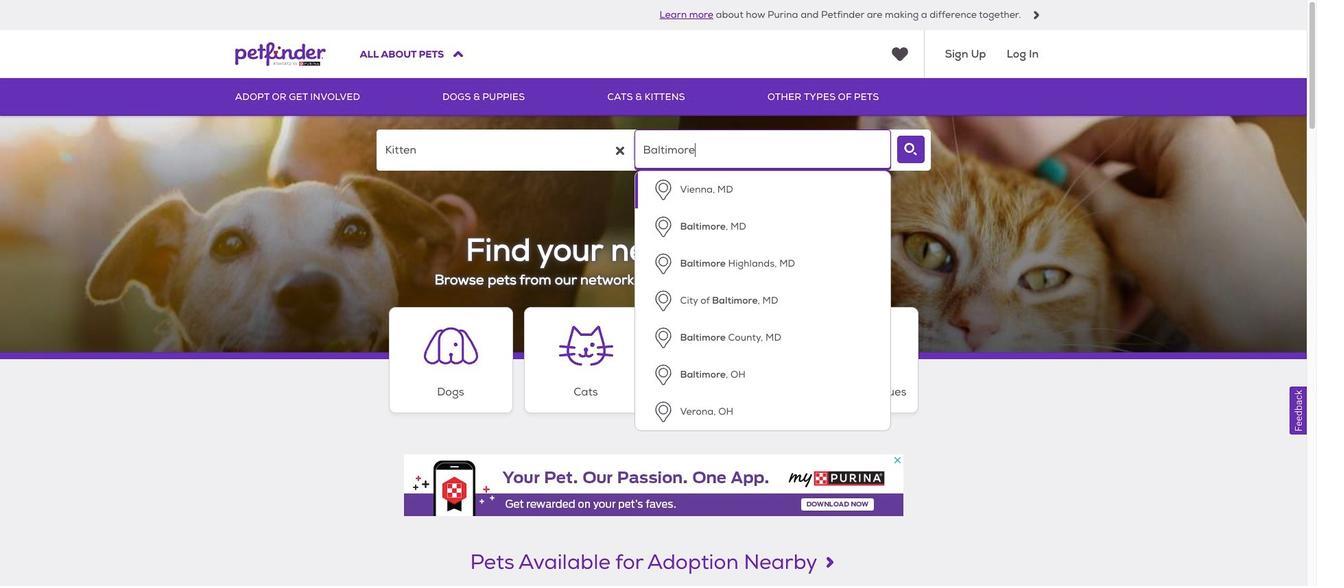 Task type: vqa. For each thing, say whether or not it's contained in the screenshot.
enter city, state, or zip text box
yes



Task type: describe. For each thing, give the bounding box(es) containing it.
9c2b2 image
[[1032, 11, 1041, 19]]

advertisement element
[[404, 455, 903, 516]]

location search suggestions list box
[[634, 171, 891, 432]]



Task type: locate. For each thing, give the bounding box(es) containing it.
Search Terrier, Kitten, etc. text field
[[376, 130, 633, 171]]

petfinder logo image
[[235, 30, 326, 78]]

primary element
[[235, 78, 1072, 116]]

Enter City, State, or ZIP text field
[[634, 130, 891, 171]]



